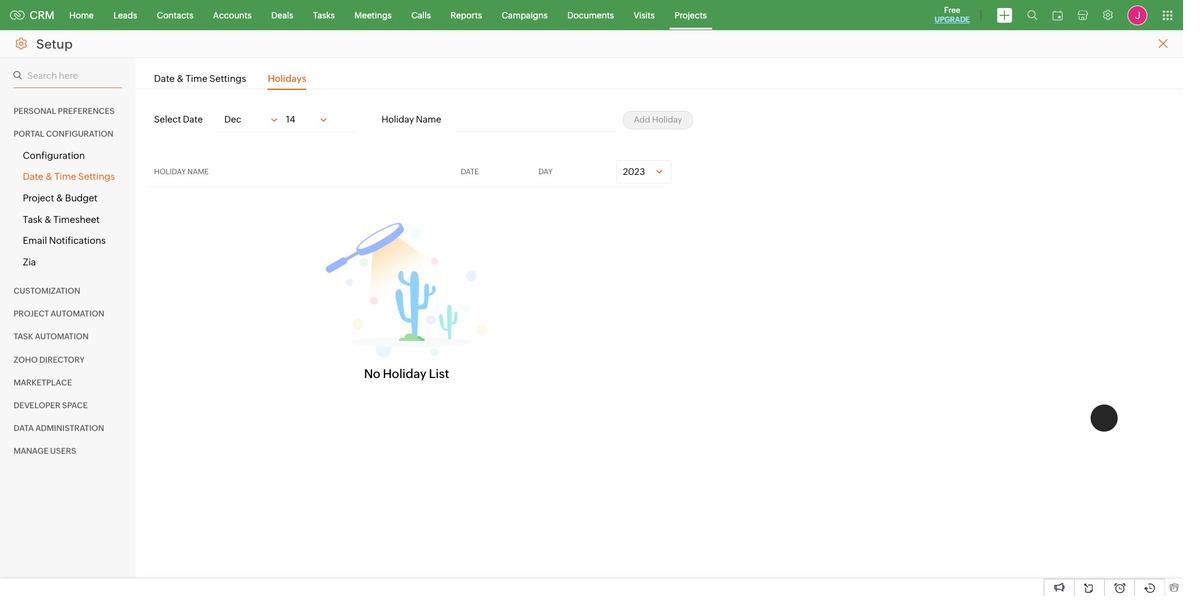 Task type: locate. For each thing, give the bounding box(es) containing it.
free
[[944, 6, 961, 15]]

crm
[[30, 9, 55, 22]]

leads
[[113, 10, 137, 20]]

accounts
[[213, 10, 252, 20]]

visits
[[634, 10, 655, 20]]

home link
[[60, 0, 104, 30]]

profile element
[[1121, 0, 1155, 30]]

documents
[[568, 10, 614, 20]]

reports link
[[441, 0, 492, 30]]

tasks link
[[303, 0, 345, 30]]

contacts link
[[147, 0, 203, 30]]

contacts
[[157, 10, 193, 20]]

tasks
[[313, 10, 335, 20]]

deals link
[[262, 0, 303, 30]]

projects link
[[665, 0, 717, 30]]

calls
[[412, 10, 431, 20]]

accounts link
[[203, 0, 262, 30]]

deals
[[271, 10, 293, 20]]

search image
[[1027, 10, 1038, 20]]

calls link
[[402, 0, 441, 30]]



Task type: vqa. For each thing, say whether or not it's contained in the screenshot.
the Contacts
yes



Task type: describe. For each thing, give the bounding box(es) containing it.
create menu image
[[997, 8, 1013, 22]]

home
[[69, 10, 94, 20]]

create menu element
[[990, 0, 1020, 30]]

search element
[[1020, 0, 1045, 30]]

leads link
[[104, 0, 147, 30]]

free upgrade
[[935, 6, 970, 24]]

visits link
[[624, 0, 665, 30]]

reports
[[451, 10, 482, 20]]

meetings link
[[345, 0, 402, 30]]

meetings
[[355, 10, 392, 20]]

campaigns
[[502, 10, 548, 20]]

documents link
[[558, 0, 624, 30]]

crm link
[[10, 9, 55, 22]]

profile image
[[1128, 5, 1148, 25]]

projects
[[675, 10, 707, 20]]

calendar image
[[1053, 10, 1063, 20]]

upgrade
[[935, 15, 970, 24]]

campaigns link
[[492, 0, 558, 30]]



